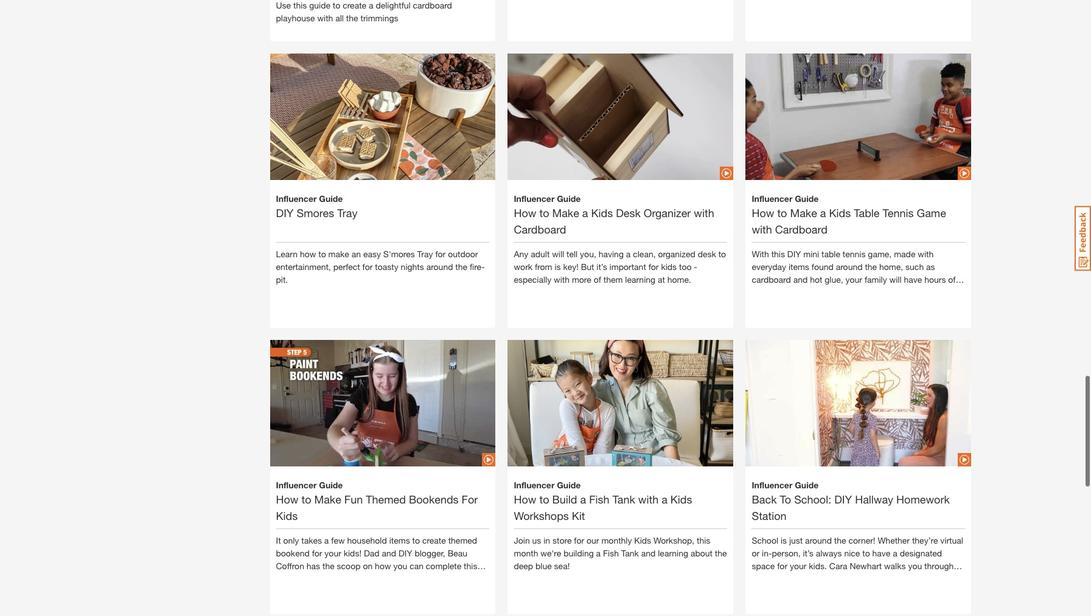 Task type: describe. For each thing, give the bounding box(es) containing it.
around inside the learn how to make an easy s'mores tray for outdoor entertainment, perfect for toasty nights around the fire- pit.
[[426, 262, 453, 272]]

for left toasty
[[362, 262, 373, 272]]

for
[[462, 493, 478, 507]]

diy inside influencer guide diy smores tray
[[276, 207, 294, 220]]

back
[[752, 493, 777, 507]]

them
[[604, 275, 623, 285]]

guide for how to make a kids table tennis game with cardboard
[[795, 194, 819, 204]]

you,
[[580, 249, 596, 260]]

with this diy mini table tennis game, made with everyday items found around the home, such as cardboard and hot glue, your family will have hours of fun without spending any money!
[[752, 249, 956, 298]]

hours
[[925, 275, 946, 285]]

found
[[812, 262, 834, 272]]

money!
[[850, 288, 878, 298]]

workshops
[[514, 510, 569, 523]]

home.
[[667, 275, 691, 285]]

for inside it only takes a few household items to create themed bookend for your kids! dad and diy blogger, beau coffron has the scoop on how you can complete this fun and easy craft with your little ones.
[[312, 549, 322, 559]]

space
[[752, 561, 775, 572]]

nice
[[844, 549, 860, 559]]

your down the few
[[325, 549, 341, 559]]

themed
[[448, 536, 477, 546]]

playhouse
[[276, 12, 315, 23]]

diy smores tray image
[[270, 32, 496, 258]]

how to build a fish tank with a kids workshops kit image
[[508, 319, 734, 488]]

cardboard inside with this diy mini table tennis game, made with everyday items found around the home, such as cardboard and hot glue, your family will have hours of fun without spending any money!
[[752, 275, 791, 285]]

but
[[581, 262, 594, 272]]

kids inside any adult will tell you, having a clean, organized desk to work from is key! but it's important for kids too - especially with more of them learning at home.
[[661, 262, 677, 272]]

the inside the learn how to make an easy s'mores tray for outdoor entertainment, perfect for toasty nights around the fire- pit.
[[455, 262, 467, 272]]

the up always
[[834, 536, 846, 546]]

tank inside join us in store for our monthly kids workshop, this month we're building a fish tank and learning about the deep blue sea!
[[621, 549, 639, 559]]

coffron
[[276, 561, 304, 572]]

your inside with this diy mini table tennis game, made with everyday items found around the home, such as cardboard and hot glue, your family will have hours of fun without spending any money!
[[846, 275, 862, 285]]

to inside the learn how to make an easy s'mores tray for outdoor entertainment, perfect for toasty nights around the fire- pit.
[[318, 249, 326, 260]]

this inside use this guide to create a delightful cardboard playhouse with all the trimmings
[[293, 0, 307, 10]]

guide for how to build a fish tank with a kids workshops kit
[[557, 480, 581, 491]]

kids!
[[344, 549, 362, 559]]

fish inside join us in store for our monthly kids workshop, this month we're building a fish tank and learning about the deep blue sea!
[[603, 549, 619, 559]]

smores
[[297, 207, 334, 220]]

with inside use this guide to create a delightful cardboard playhouse with all the trimmings
[[317, 12, 333, 23]]

our
[[587, 536, 599, 546]]

with inside influencer guide how to make a kids desk organizer with cardboard
[[694, 207, 714, 220]]

walks
[[884, 561, 906, 572]]

hot
[[810, 275, 822, 285]]

pit.
[[276, 275, 288, 285]]

with inside with this diy mini table tennis game, made with everyday items found around the home, such as cardboard and hot glue, your family will have hours of fun without spending any money!
[[918, 249, 934, 260]]

outdoor
[[448, 249, 478, 260]]

newhart
[[850, 561, 882, 572]]

create inside it only takes a few household items to create themed bookend for your kids! dad and diy blogger, beau coffron has the scoop on how you can complete this fun and easy craft with your little ones.
[[422, 536, 446, 546]]

feedback link image
[[1075, 206, 1091, 271]]

around inside with this diy mini table tennis game, made with everyday items found around the home, such as cardboard and hot glue, your family will have hours of fun without spending any money!
[[836, 262, 863, 272]]

kids inside join us in store for our monthly kids workshop, this month we're building a fish tank and learning about the deep blue sea!
[[634, 536, 651, 546]]

tell
[[567, 249, 578, 260]]

kids inside influencer guide how to make a kids desk organizer with cardboard
[[591, 207, 613, 220]]

your down cara
[[823, 574, 839, 585]]

building
[[564, 549, 594, 559]]

own
[[879, 574, 895, 585]]

learn how to make an easy s'mores tray for outdoor entertainment, perfect for toasty nights around the fire- pit.
[[276, 249, 485, 285]]

kids inside influencer guide how to make a kids table tennis game with cardboard
[[829, 207, 851, 220]]

how inside the learn how to make an easy s'mores tray for outdoor entertainment, perfect for toasty nights around the fire- pit.
[[300, 249, 316, 260]]

cardboard inside use this guide to create a delightful cardboard playhouse with all the trimmings
[[413, 0, 452, 10]]

create inside use this guide to create a delightful cardboard playhouse with all the trimmings
[[343, 0, 366, 10]]

influencer guide how to make fun themed bookends for kids
[[276, 480, 478, 523]]

to up newhart
[[862, 549, 870, 559]]

organizer
[[644, 207, 691, 220]]

diy inside with this diy mini table tennis game, made with everyday items found around the home, such as cardboard and hot glue, your family will have hours of fun without spending any money!
[[787, 249, 801, 260]]

how for how to make a kids table tennis game with cardboard
[[752, 207, 774, 220]]

dad
[[364, 549, 380, 559]]

fun inside with this diy mini table tennis game, made with everyday items found around the home, such as cardboard and hot glue, your family will have hours of fun without spending any money!
[[752, 288, 764, 298]]

guide for diy smores tray
[[319, 194, 343, 204]]

glue,
[[825, 275, 843, 285]]

with inside influencer guide how to build a fish tank with a kids workshops kit
[[638, 493, 659, 507]]

all
[[335, 12, 344, 23]]

table
[[854, 207, 880, 220]]

and down coffron on the bottom left
[[290, 574, 305, 585]]

without
[[766, 288, 794, 298]]

made
[[894, 249, 916, 260]]

items inside it only takes a few household items to create themed bookend for your kids! dad and diy blogger, beau coffron has the scoop on how you can complete this fun and easy craft with your little ones.
[[389, 536, 410, 546]]

and right dad
[[382, 549, 396, 559]]

bookends
[[409, 493, 459, 507]]

to inside influencer guide how to build a fish tank with a kids workshops kit
[[539, 493, 549, 507]]

make inside influencer guide how to make fun themed bookends for kids
[[314, 493, 341, 507]]

tank inside influencer guide how to build a fish tank with a kids workshops kit
[[613, 493, 635, 507]]

to right steps
[[789, 574, 797, 585]]

they're
[[912, 536, 938, 546]]

learning inside any adult will tell you, having a clean, organized desk to work from is key! but it's important for kids too - especially with more of them learning at home.
[[625, 275, 655, 285]]

learning inside join us in store for our monthly kids workshop, this month we're building a fish tank and learning about the deep blue sea!
[[658, 549, 688, 559]]

table
[[822, 249, 840, 260]]

fish inside influencer guide how to build a fish tank with a kids workshops kit
[[589, 493, 609, 507]]

from
[[535, 262, 552, 272]]

diy inside it only takes a few household items to create themed bookend for your kids! dad and diy blogger, beau coffron has the scoop on how you can complete this fun and easy craft with your little ones.
[[399, 549, 412, 559]]

how for how to make a kids desk organizer with cardboard
[[514, 207, 536, 220]]

to inside it only takes a few household items to create themed bookend for your kids! dad and diy blogger, beau coffron has the scoop on how you can complete this fun and easy craft with your little ones.
[[412, 536, 420, 546]]

any
[[514, 249, 528, 260]]

as
[[926, 262, 935, 272]]

it only takes a few household items to create themed bookend for your kids! dad and diy blogger, beau coffron has the scoop on how you can complete this fun and easy craft with your little ones.
[[276, 536, 477, 585]]

clean,
[[633, 249, 656, 260]]

a inside join us in store for our monthly kids workshop, this month we're building a fish tank and learning about the deep blue sea!
[[596, 549, 601, 559]]

join
[[514, 536, 530, 546]]

items inside with this diy mini table tennis game, made with everyday items found around the home, such as cardboard and hot glue, your family will have hours of fun without spending any money!
[[789, 262, 809, 272]]

having
[[599, 249, 624, 260]]

little
[[384, 574, 400, 585]]

perfect
[[333, 262, 360, 272]]

blue
[[536, 561, 552, 572]]

have inside school is just around the corner! whether they're virtual or in-person, it's always nice to have a designated space for your kids. cara newhart walks you through the steps to make your kids their own learning nook.
[[872, 549, 891, 559]]

use
[[276, 0, 291, 10]]

for left outdoor
[[435, 249, 446, 260]]

station
[[752, 510, 787, 523]]

monthly
[[602, 536, 632, 546]]

and inside join us in store for our monthly kids workshop, this month we're building a fish tank and learning about the deep blue sea!
[[641, 549, 656, 559]]

ones.
[[402, 574, 423, 585]]

only
[[283, 536, 299, 546]]

tray inside the learn how to make an easy s'mores tray for outdoor entertainment, perfect for toasty nights around the fire- pit.
[[417, 249, 433, 260]]

workshop,
[[654, 536, 694, 546]]

your down "on"
[[365, 574, 382, 585]]

kids.
[[809, 561, 827, 572]]

at
[[658, 275, 665, 285]]

to
[[780, 493, 791, 507]]

with inside influencer guide how to make a kids table tennis game with cardboard
[[752, 223, 772, 236]]

everyday
[[752, 262, 786, 272]]

-
[[694, 262, 697, 272]]

have inside with this diy mini table tennis game, made with everyday items found around the home, such as cardboard and hot glue, your family will have hours of fun without spending any money!
[[904, 275, 922, 285]]

learning inside school is just around the corner! whether they're virtual or in-person, it's always nice to have a designated space for your kids. cara newhart walks you through the steps to make your kids their own learning nook.
[[897, 574, 928, 585]]

spending
[[797, 288, 832, 298]]

toasty
[[375, 262, 398, 272]]

game,
[[868, 249, 892, 260]]

guide
[[309, 0, 330, 10]]

of inside with this diy mini table tennis game, made with everyday items found around the home, such as cardboard and hot glue, your family will have hours of fun without spending any money!
[[948, 275, 956, 285]]

craft
[[327, 574, 344, 585]]

tennis
[[843, 249, 866, 260]]

organized
[[658, 249, 695, 260]]

tennis
[[883, 207, 914, 220]]

about
[[691, 549, 713, 559]]

join us in store for our monthly kids workshop, this month we're building a fish tank and learning about the deep blue sea!
[[514, 536, 727, 572]]

blogger,
[[415, 549, 445, 559]]

homework
[[897, 493, 950, 507]]

whether
[[878, 536, 910, 546]]

the inside with this diy mini table tennis game, made with everyday items found around the home, such as cardboard and hot glue, your family will have hours of fun without spending any money!
[[865, 262, 877, 272]]

cardboard inside influencer guide how to make a kids desk organizer with cardboard
[[514, 223, 566, 236]]

trimmings
[[361, 12, 398, 23]]

kids inside influencer guide how to build a fish tank with a kids workshops kit
[[671, 493, 692, 507]]

to inside any adult will tell you, having a clean, organized desk to work from is key! but it's important for kids too - especially with more of them learning at home.
[[719, 249, 726, 260]]

through
[[925, 561, 954, 572]]

adult
[[531, 249, 550, 260]]

scoop
[[337, 561, 361, 572]]



Task type: vqa. For each thing, say whether or not it's contained in the screenshot.
actual
no



Task type: locate. For each thing, give the bounding box(es) containing it.
guide up the few
[[319, 480, 343, 491]]

will down home,
[[890, 275, 902, 285]]

0 horizontal spatial you
[[393, 561, 407, 572]]

how up workshops
[[514, 493, 536, 507]]

kids inside influencer guide how to make fun themed bookends for kids
[[276, 510, 298, 523]]

a inside influencer guide how to make a kids table tennis game with cardboard
[[820, 207, 826, 220]]

or
[[752, 549, 760, 559]]

learning
[[625, 275, 655, 285], [658, 549, 688, 559], [897, 574, 928, 585]]

of inside any adult will tell you, having a clean, organized desk to work from is key! but it's important for kids too - especially with more of them learning at home.
[[594, 275, 601, 285]]

key!
[[563, 262, 579, 272]]

0 horizontal spatial of
[[594, 275, 601, 285]]

us
[[532, 536, 541, 546]]

0 vertical spatial is
[[555, 262, 561, 272]]

a up walks
[[893, 549, 898, 559]]

the down outdoor
[[455, 262, 467, 272]]

0 vertical spatial how
[[300, 249, 316, 260]]

just
[[789, 536, 803, 546]]

0 vertical spatial tank
[[613, 493, 635, 507]]

the inside join us in store for our monthly kids workshop, this month we're building a fish tank and learning about the deep blue sea!
[[715, 549, 727, 559]]

designated
[[900, 549, 942, 559]]

how
[[514, 207, 536, 220], [752, 207, 774, 220], [276, 493, 299, 507], [514, 493, 536, 507]]

will inside any adult will tell you, having a clean, organized desk to work from is key! but it's important for kids too - especially with more of them learning at home.
[[552, 249, 564, 260]]

influencer inside influencer guide how to make a kids desk organizer with cardboard
[[514, 194, 555, 204]]

1 vertical spatial tank
[[621, 549, 639, 559]]

tray up the nights
[[417, 249, 433, 260]]

influencer up workshops
[[514, 480, 555, 491]]

tank down monthly
[[621, 549, 639, 559]]

0 horizontal spatial cardboard
[[413, 0, 452, 10]]

influencer for diy smores tray
[[276, 194, 317, 204]]

have down "whether"
[[872, 549, 891, 559]]

2 of from the left
[[948, 275, 956, 285]]

1 vertical spatial how
[[375, 561, 391, 572]]

fire-
[[470, 262, 485, 272]]

kids up workshop, at the right bottom of the page
[[671, 493, 692, 507]]

guide up smores at the left of the page
[[319, 194, 343, 204]]

school:
[[794, 493, 831, 507]]

and down workshop, at the right bottom of the page
[[641, 549, 656, 559]]

1 horizontal spatial cardboard
[[752, 275, 791, 285]]

influencer inside influencer guide back to school: diy hallway homework station
[[752, 480, 793, 491]]

to inside influencer guide how to make fun themed bookends for kids
[[302, 493, 311, 507]]

of right hours on the top right of page
[[948, 275, 956, 285]]

with inside any adult will tell you, having a clean, organized desk to work from is key! but it's important for kids too - especially with more of them learning at home.
[[554, 275, 570, 285]]

cardboard up mini
[[775, 223, 828, 236]]

always
[[816, 549, 842, 559]]

it's inside school is just around the corner! whether they're virtual or in-person, it's always nice to have a designated space for your kids. cara newhart walks you through the steps to make your kids their own learning nook.
[[803, 549, 814, 559]]

influencer guide how to make a kids table tennis game with cardboard
[[752, 194, 946, 236]]

any
[[834, 288, 848, 298]]

influencer for how to make a kids table tennis game with cardboard
[[752, 194, 793, 204]]

make up mini
[[790, 207, 817, 220]]

easy inside it only takes a few household items to create themed bookend for your kids! dad and diy blogger, beau coffron has the scoop on how you can complete this fun and easy craft with your little ones.
[[307, 574, 325, 585]]

1 vertical spatial tray
[[417, 249, 433, 260]]

for up building
[[574, 536, 584, 546]]

1 vertical spatial have
[[872, 549, 891, 559]]

how for how to build a fish tank with a kids workshops kit
[[514, 493, 536, 507]]

in-
[[762, 549, 772, 559]]

1 horizontal spatial make
[[799, 574, 820, 585]]

a up workshop, at the right bottom of the page
[[662, 493, 668, 507]]

create up "blogger,"
[[422, 536, 446, 546]]

your
[[846, 275, 862, 285], [325, 549, 341, 559], [790, 561, 807, 572], [365, 574, 382, 585], [823, 574, 839, 585]]

guide inside influencer guide diy smores tray
[[319, 194, 343, 204]]

kids left desk
[[591, 207, 613, 220]]

such
[[906, 262, 924, 272]]

make
[[328, 249, 349, 260], [799, 574, 820, 585]]

the up "family"
[[865, 262, 877, 272]]

cardboard up adult
[[514, 223, 566, 236]]

guide up school:
[[795, 480, 819, 491]]

virtual
[[940, 536, 963, 546]]

influencer up back
[[752, 480, 793, 491]]

a inside influencer guide how to make a kids desk organizer with cardboard
[[582, 207, 588, 220]]

1 horizontal spatial fun
[[752, 288, 764, 298]]

0 horizontal spatial tray
[[337, 207, 358, 220]]

it's inside any adult will tell you, having a clean, organized desk to work from is key! but it's important for kids too - especially with more of them learning at home.
[[597, 262, 607, 272]]

your up money!
[[846, 275, 862, 285]]

guide for how to make a kids desk organizer with cardboard
[[557, 194, 581, 204]]

guide up tell
[[557, 194, 581, 204]]

1 of from the left
[[594, 275, 601, 285]]

0 vertical spatial it's
[[597, 262, 607, 272]]

0 horizontal spatial is
[[555, 262, 561, 272]]

1 vertical spatial create
[[422, 536, 446, 546]]

a
[[369, 0, 373, 10], [582, 207, 588, 220], [820, 207, 826, 220], [626, 249, 631, 260], [580, 493, 586, 507], [662, 493, 668, 507], [324, 536, 329, 546], [596, 549, 601, 559], [893, 549, 898, 559]]

of
[[594, 275, 601, 285], [948, 275, 956, 285]]

kids down cara
[[842, 574, 857, 585]]

0 vertical spatial cardboard
[[413, 0, 452, 10]]

1 horizontal spatial around
[[805, 536, 832, 546]]

tank up monthly
[[613, 493, 635, 507]]

make up the perfect
[[328, 249, 349, 260]]

make for cardboard
[[552, 207, 579, 220]]

a up kit
[[580, 493, 586, 507]]

with inside it only takes a few household items to create themed bookend for your kids! dad and diy blogger, beau coffron has the scoop on how you can complete this fun and easy craft with your little ones.
[[347, 574, 362, 585]]

entertainment,
[[276, 262, 331, 272]]

important
[[610, 262, 646, 272]]

you inside it only takes a few household items to create themed bookend for your kids! dad and diy blogger, beau coffron has the scoop on how you can complete this fun and easy craft with your little ones.
[[393, 561, 407, 572]]

a inside it only takes a few household items to create themed bookend for your kids! dad and diy blogger, beau coffron has the scoop on how you can complete this fun and easy craft with your little ones.
[[324, 536, 329, 546]]

around
[[426, 262, 453, 272], [836, 262, 863, 272], [805, 536, 832, 546]]

to right desk
[[719, 249, 726, 260]]

to inside influencer guide how to make a kids table tennis game with cardboard
[[777, 207, 787, 220]]

fish down monthly
[[603, 549, 619, 559]]

2 vertical spatial learning
[[897, 574, 928, 585]]

1 horizontal spatial create
[[422, 536, 446, 546]]

0 horizontal spatial how
[[300, 249, 316, 260]]

have
[[904, 275, 922, 285], [872, 549, 891, 559]]

a inside school is just around the corner! whether they're virtual or in-person, it's always nice to have a designated space for your kids. cara newhart walks you through the steps to make your kids their own learning nook.
[[893, 549, 898, 559]]

their
[[860, 574, 876, 585]]

0 vertical spatial easy
[[363, 249, 381, 260]]

have down such
[[904, 275, 922, 285]]

influencer for back to school: diy hallway homework station
[[752, 480, 793, 491]]

0 vertical spatial create
[[343, 0, 366, 10]]

1 horizontal spatial it's
[[803, 549, 814, 559]]

few
[[331, 536, 345, 546]]

is inside school is just around the corner! whether they're virtual or in-person, it's always nice to have a designated space for your kids. cara newhart walks you through the steps to make your kids their own learning nook.
[[781, 536, 787, 546]]

1 horizontal spatial kids
[[842, 574, 857, 585]]

person,
[[772, 549, 801, 559]]

beau
[[448, 549, 467, 559]]

deep
[[514, 561, 533, 572]]

you inside school is just around the corner! whether they're virtual or in-person, it's always nice to have a designated space for your kids. cara newhart walks you through the steps to make your kids their own learning nook.
[[908, 561, 922, 572]]

make inside school is just around the corner! whether they're virtual or in-person, it's always nice to have a designated space for your kids. cara newhart walks you through the steps to make your kids their own learning nook.
[[799, 574, 820, 585]]

cara
[[829, 561, 848, 572]]

for inside school is just around the corner! whether they're virtual or in-person, it's always nice to have a designated space for your kids. cara newhart walks you through the steps to make your kids their own learning nook.
[[777, 561, 788, 572]]

a up the important
[[626, 249, 631, 260]]

0 vertical spatial tray
[[337, 207, 358, 220]]

0 horizontal spatial it's
[[597, 262, 607, 272]]

0 vertical spatial items
[[789, 262, 809, 272]]

how inside influencer guide how to make a kids desk organizer with cardboard
[[514, 207, 536, 220]]

make inside the learn how to make an easy s'mores tray for outdoor entertainment, perfect for toasty nights around the fire- pit.
[[328, 249, 349, 260]]

especially
[[514, 275, 551, 285]]

how up the only
[[276, 493, 299, 507]]

kit
[[572, 510, 585, 523]]

this inside join us in store for our monthly kids workshop, this month we're building a fish tank and learning about the deep blue sea!
[[697, 536, 710, 546]]

influencer inside influencer guide how to make fun themed bookends for kids
[[276, 480, 317, 491]]

is left just
[[781, 536, 787, 546]]

takes
[[301, 536, 322, 546]]

0 vertical spatial have
[[904, 275, 922, 285]]

can
[[410, 561, 424, 572]]

learning down the important
[[625, 275, 655, 285]]

a inside any adult will tell you, having a clean, organized desk to work from is key! but it's important for kids too - especially with more of them learning at home.
[[626, 249, 631, 260]]

kids
[[591, 207, 613, 220], [829, 207, 851, 220], [671, 493, 692, 507], [276, 510, 298, 523], [634, 536, 651, 546]]

1 you from the left
[[393, 561, 407, 572]]

tray right smores at the left of the page
[[337, 207, 358, 220]]

1 vertical spatial easy
[[307, 574, 325, 585]]

1 vertical spatial is
[[781, 536, 787, 546]]

1 horizontal spatial you
[[908, 561, 922, 572]]

cardboard right delightful
[[413, 0, 452, 10]]

desk
[[698, 249, 716, 260]]

complete
[[426, 561, 461, 572]]

how up the entertainment,
[[300, 249, 316, 260]]

0 horizontal spatial make
[[314, 493, 341, 507]]

0 horizontal spatial items
[[389, 536, 410, 546]]

how to make fun themed bookends for kids image
[[270, 319, 496, 488]]

for up "at"
[[649, 262, 659, 272]]

home,
[[879, 262, 903, 272]]

how to make a kids desk organizer with cardboard image
[[508, 32, 734, 202]]

and left "hot"
[[793, 275, 808, 285]]

kids inside school is just around the corner! whether they're virtual or in-person, it's always nice to have a designated space for your kids. cara newhart walks you through the steps to make your kids their own learning nook.
[[842, 574, 857, 585]]

1 vertical spatial fish
[[603, 549, 619, 559]]

guide for back to school: diy hallway homework station
[[795, 480, 819, 491]]

nights
[[401, 262, 424, 272]]

the down space
[[752, 574, 764, 585]]

with up workshop, at the right bottom of the page
[[638, 493, 659, 507]]

household
[[347, 536, 387, 546]]

to up "blogger,"
[[412, 536, 420, 546]]

1 vertical spatial fun
[[276, 574, 288, 585]]

influencer for how to build a fish tank with a kids workshops kit
[[514, 480, 555, 491]]

learn
[[276, 249, 298, 260]]

back to school: diy hallway homework station image
[[746, 319, 972, 488]]

too
[[679, 262, 692, 272]]

guide up build
[[557, 480, 581, 491]]

a up the table
[[820, 207, 826, 220]]

nook.
[[930, 574, 951, 585]]

on
[[363, 561, 373, 572]]

1 vertical spatial make
[[799, 574, 820, 585]]

0 horizontal spatial easy
[[307, 574, 325, 585]]

this up about
[[697, 536, 710, 546]]

kids up the only
[[276, 510, 298, 523]]

s'mores
[[383, 249, 415, 260]]

2 horizontal spatial make
[[790, 207, 817, 220]]

with down guide
[[317, 12, 333, 23]]

influencer inside influencer guide how to build a fish tank with a kids workshops kit
[[514, 480, 555, 491]]

a down our
[[596, 549, 601, 559]]

0 vertical spatial fun
[[752, 288, 764, 298]]

how inside influencer guide how to make fun themed bookends for kids
[[276, 493, 299, 507]]

sea!
[[554, 561, 570, 572]]

how up any
[[514, 207, 536, 220]]

a inside use this guide to create a delightful cardboard playhouse with all the trimmings
[[369, 0, 373, 10]]

0 horizontal spatial have
[[872, 549, 891, 559]]

an
[[352, 249, 361, 260]]

1 horizontal spatial tray
[[417, 249, 433, 260]]

0 horizontal spatial fun
[[276, 574, 288, 585]]

cardboard inside influencer guide how to make a kids table tennis game with cardboard
[[775, 223, 828, 236]]

0 vertical spatial learning
[[625, 275, 655, 285]]

make down kids.
[[799, 574, 820, 585]]

influencer inside influencer guide diy smores tray
[[276, 194, 317, 204]]

with down key!
[[554, 275, 570, 285]]

fun
[[344, 493, 363, 507]]

0 horizontal spatial create
[[343, 0, 366, 10]]

1 horizontal spatial items
[[789, 262, 809, 272]]

delightful
[[376, 0, 411, 10]]

how right "on"
[[375, 561, 391, 572]]

is left key!
[[555, 262, 561, 272]]

how inside influencer guide how to build a fish tank with a kids workshops kit
[[514, 493, 536, 507]]

to inside use this guide to create a delightful cardboard playhouse with all the trimmings
[[333, 0, 340, 10]]

easy down has
[[307, 574, 325, 585]]

around down outdoor
[[426, 262, 453, 272]]

make inside influencer guide how to make a kids desk organizer with cardboard
[[552, 207, 579, 220]]

0 horizontal spatial cardboard
[[514, 223, 566, 236]]

0 horizontal spatial will
[[552, 249, 564, 260]]

we're
[[541, 549, 561, 559]]

tank
[[613, 493, 635, 507], [621, 549, 639, 559]]

steps
[[766, 574, 787, 585]]

easy right an
[[363, 249, 381, 260]]

to
[[333, 0, 340, 10], [539, 207, 549, 220], [777, 207, 787, 220], [318, 249, 326, 260], [719, 249, 726, 260], [302, 493, 311, 507], [539, 493, 549, 507], [412, 536, 420, 546], [862, 549, 870, 559], [789, 574, 797, 585]]

1 horizontal spatial how
[[375, 561, 391, 572]]

guide for how to make fun themed bookends for kids
[[319, 480, 343, 491]]

for inside join us in store for our monthly kids workshop, this month we're building a fish tank and learning about the deep blue sea!
[[574, 536, 584, 546]]

for up has
[[312, 549, 322, 559]]

will left tell
[[552, 249, 564, 260]]

1 horizontal spatial make
[[552, 207, 579, 220]]

store
[[553, 536, 572, 546]]

2 you from the left
[[908, 561, 922, 572]]

1 vertical spatial it's
[[803, 549, 814, 559]]

to up the takes
[[302, 493, 311, 507]]

2 cardboard from the left
[[775, 223, 828, 236]]

the right all
[[346, 12, 358, 23]]

influencer inside influencer guide how to make a kids table tennis game with cardboard
[[752, 194, 793, 204]]

influencer guide how to make a kids desk organizer with cardboard
[[514, 194, 714, 236]]

with down scoop on the bottom left of the page
[[347, 574, 362, 585]]

desk
[[616, 207, 641, 220]]

family
[[865, 275, 887, 285]]

1 vertical spatial will
[[890, 275, 902, 285]]

how
[[300, 249, 316, 260], [375, 561, 391, 572]]

1 vertical spatial kids
[[842, 574, 857, 585]]

2 horizontal spatial learning
[[897, 574, 928, 585]]

1 horizontal spatial learning
[[658, 549, 688, 559]]

month
[[514, 549, 538, 559]]

influencer up adult
[[514, 194, 555, 204]]

0 vertical spatial fish
[[589, 493, 609, 507]]

influencer up smores at the left of the page
[[276, 194, 317, 204]]

around down tennis
[[836, 262, 863, 272]]

tray
[[337, 207, 358, 220], [417, 249, 433, 260]]

is inside any adult will tell you, having a clean, organized desk to work from is key! but it's important for kids too - especially with more of them learning at home.
[[555, 262, 561, 272]]

influencer up the only
[[276, 480, 317, 491]]

make for with
[[790, 207, 817, 220]]

of left them
[[594, 275, 601, 285]]

1 horizontal spatial cardboard
[[775, 223, 828, 236]]

to up workshops
[[539, 493, 549, 507]]

diy inside influencer guide back to school: diy hallway homework station
[[834, 493, 852, 507]]

easy
[[363, 249, 381, 260], [307, 574, 325, 585]]

it's up kids.
[[803, 549, 814, 559]]

items down mini
[[789, 262, 809, 272]]

fun inside it only takes a few household items to create themed bookend for your kids! dad and diy blogger, beau coffron has the scoop on how you can complete this fun and easy craft with your little ones.
[[276, 574, 288, 585]]

influencer for how to make a kids desk organizer with cardboard
[[514, 194, 555, 204]]

0 vertical spatial kids
[[661, 262, 677, 272]]

1 horizontal spatial of
[[948, 275, 956, 285]]

it's right but
[[597, 262, 607, 272]]

1 horizontal spatial is
[[781, 536, 787, 546]]

create up all
[[343, 0, 366, 10]]

1 horizontal spatial easy
[[363, 249, 381, 260]]

for inside any adult will tell you, having a clean, organized desk to work from is key! but it's important for kids too - especially with more of them learning at home.
[[649, 262, 659, 272]]

this up everyday
[[771, 249, 785, 260]]

with up as at the right
[[918, 249, 934, 260]]

0 horizontal spatial make
[[328, 249, 349, 260]]

influencer for how to make fun themed bookends for kids
[[276, 480, 317, 491]]

the inside it only takes a few household items to create themed bookend for your kids! dad and diy blogger, beau coffron has the scoop on how you can complete this fun and easy craft with your little ones.
[[323, 561, 335, 572]]

how inside it only takes a few household items to create themed bookend for your kids! dad and diy blogger, beau coffron has the scoop on how you can complete this fun and easy craft with your little ones.
[[375, 561, 391, 572]]

a up you,
[[582, 207, 588, 220]]

1 vertical spatial cardboard
[[752, 275, 791, 285]]

guide inside influencer guide back to school: diy hallway homework station
[[795, 480, 819, 491]]

easy inside the learn how to make an easy s'mores tray for outdoor entertainment, perfect for toasty nights around the fire- pit.
[[363, 249, 381, 260]]

kids right monthly
[[634, 536, 651, 546]]

diy left smores at the left of the page
[[276, 207, 294, 220]]

items
[[789, 262, 809, 272], [389, 536, 410, 546]]

0 horizontal spatial around
[[426, 262, 453, 272]]

guide inside influencer guide how to make fun themed bookends for kids
[[319, 480, 343, 491]]

0 horizontal spatial learning
[[625, 275, 655, 285]]

2 horizontal spatial around
[[836, 262, 863, 272]]

will inside with this diy mini table tennis game, made with everyday items found around the home, such as cardboard and hot glue, your family will have hours of fun without spending any money!
[[890, 275, 902, 285]]

fun left without
[[752, 288, 764, 298]]

this inside with this diy mini table tennis game, made with everyday items found around the home, such as cardboard and hot glue, your family will have hours of fun without spending any money!
[[771, 249, 785, 260]]

1 vertical spatial learning
[[658, 549, 688, 559]]

how inside influencer guide how to make a kids table tennis game with cardboard
[[752, 207, 774, 220]]

how for how to make fun themed bookends for kids
[[276, 493, 299, 507]]

diy up can
[[399, 549, 412, 559]]

0 horizontal spatial kids
[[661, 262, 677, 272]]

this inside it only takes a few household items to create themed bookend for your kids! dad and diy blogger, beau coffron has the scoop on how you can complete this fun and easy craft with your little ones.
[[464, 561, 477, 572]]

guide inside influencer guide how to build a fish tank with a kids workshops kit
[[557, 480, 581, 491]]

to up all
[[333, 0, 340, 10]]

learning down workshop, at the right bottom of the page
[[658, 549, 688, 559]]

tray inside influencer guide diy smores tray
[[337, 207, 358, 220]]

guide inside influencer guide how to make a kids desk organizer with cardboard
[[557, 194, 581, 204]]

hallway
[[855, 493, 893, 507]]

to inside influencer guide how to make a kids desk organizer with cardboard
[[539, 207, 549, 220]]

1 horizontal spatial have
[[904, 275, 922, 285]]

guide up mini
[[795, 194, 819, 204]]

school
[[752, 536, 778, 546]]

you down designated
[[908, 561, 922, 572]]

1 cardboard from the left
[[514, 223, 566, 236]]

your down person,
[[790, 561, 807, 572]]

0 vertical spatial make
[[328, 249, 349, 260]]

guide
[[319, 194, 343, 204], [557, 194, 581, 204], [795, 194, 819, 204], [319, 480, 343, 491], [557, 480, 581, 491], [795, 480, 819, 491]]

guide inside influencer guide how to make a kids table tennis game with cardboard
[[795, 194, 819, 204]]

you
[[393, 561, 407, 572], [908, 561, 922, 572]]

the inside use this guide to create a delightful cardboard playhouse with all the trimmings
[[346, 12, 358, 23]]

to up everyday
[[777, 207, 787, 220]]

learning down walks
[[897, 574, 928, 585]]

1 horizontal spatial will
[[890, 275, 902, 285]]

1 vertical spatial items
[[389, 536, 410, 546]]

make left the fun
[[314, 493, 341, 507]]

kids left table
[[829, 207, 851, 220]]

0 vertical spatial will
[[552, 249, 564, 260]]

more
[[572, 275, 591, 285]]

kids up "at"
[[661, 262, 677, 272]]

influencer guide how to build a fish tank with a kids workshops kit
[[514, 480, 692, 523]]

the right about
[[715, 549, 727, 559]]

how to make a kids table tennis game with cardboard image
[[746, 32, 972, 202]]

a left the few
[[324, 536, 329, 546]]

around inside school is just around the corner! whether they're virtual or in-person, it's always nice to have a designated space for your kids. cara newhart walks you through the steps to make your kids their own learning nook.
[[805, 536, 832, 546]]

and inside with this diy mini table tennis game, made with everyday items found around the home, such as cardboard and hot glue, your family will have hours of fun without spending any money!
[[793, 275, 808, 285]]



